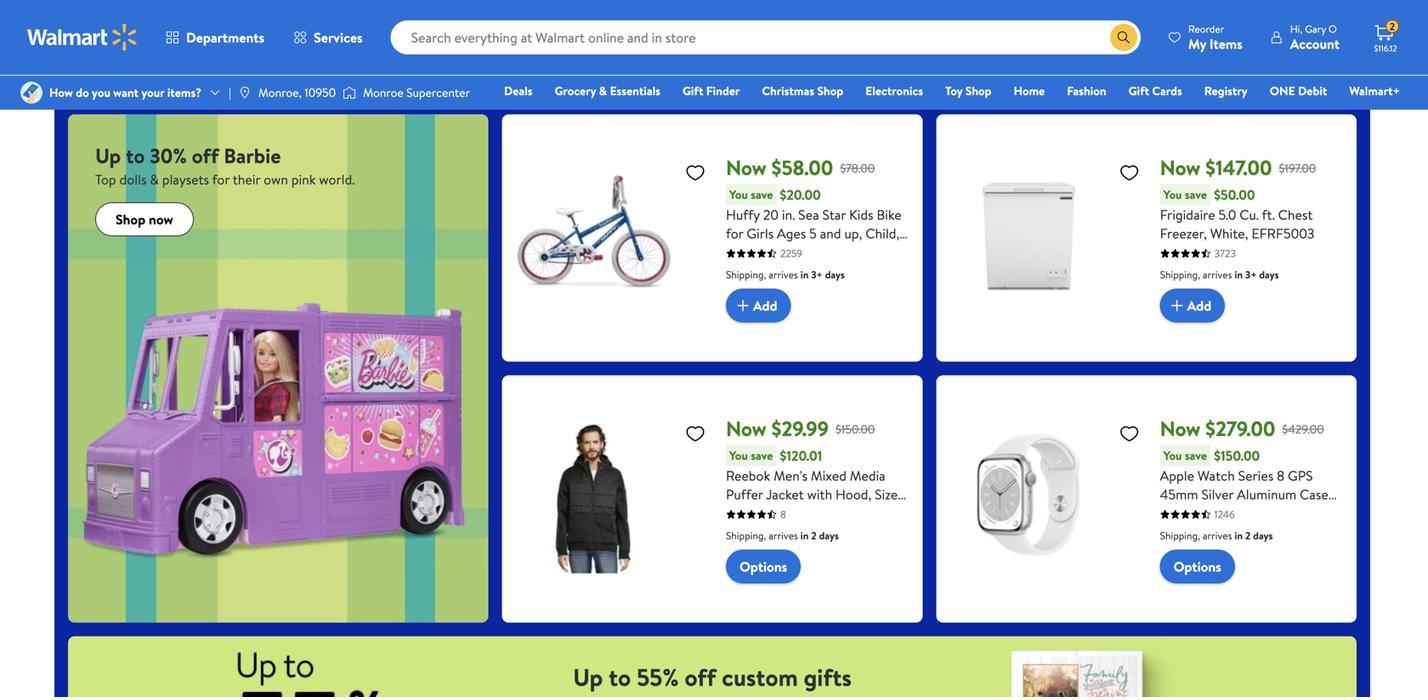 Task type: locate. For each thing, give the bounding box(es) containing it.
arrives for $147.00
[[1203, 268, 1233, 282]]

2 for now $147.00
[[1246, 529, 1251, 543]]

shipping, arrives in 3+ days down 2259 at the right of the page
[[726, 268, 845, 282]]

0 horizontal spatial &
[[150, 170, 159, 189]]

men's
[[774, 467, 808, 485]]

0 horizontal spatial  image
[[238, 86, 252, 100]]

1 horizontal spatial 3+
[[1246, 268, 1257, 282]]

up left 55%
[[573, 661, 603, 694]]

now for now $147.00
[[1161, 154, 1201, 182]]

0 horizontal spatial add button
[[726, 289, 792, 323]]

shipping, arrives in 2 days down 1246
[[1161, 529, 1274, 543]]

0 vertical spatial $150.00
[[836, 421, 875, 437]]

save for $279.00
[[1186, 447, 1208, 464]]

1 horizontal spatial add button
[[1161, 289, 1226, 323]]

christmas shop link
[[755, 82, 852, 100]]

in down 2259 at the right of the page
[[801, 268, 809, 282]]

gift left finder
[[683, 83, 704, 99]]

shop now down dolls
[[116, 210, 173, 229]]

electronics
[[866, 83, 924, 99]]

1 shipping, arrives in 2 days from the left
[[726, 529, 839, 543]]

1 horizontal spatial add
[[1188, 296, 1212, 315]]

arrives down 3723
[[1203, 268, 1233, 282]]

shop now button down dolls
[[95, 203, 194, 237]]

1 horizontal spatial shipping, arrives in 3+ days
[[1161, 268, 1280, 282]]

arrives
[[769, 268, 799, 282], [1203, 268, 1233, 282], [769, 529, 799, 543], [1203, 529, 1233, 543]]

options down 2x
[[740, 558, 788, 576]]

$150.00 up media
[[836, 421, 875, 437]]

1 horizontal spatial for
[[726, 224, 744, 243]]

you inside the you save $20.00 huffy 20 in. sea star kids bike for girls ages 5 and up, child, blue and pink
[[730, 186, 748, 203]]

up left 30%
[[95, 142, 121, 170]]

0 vertical spatial &
[[599, 83, 607, 99]]

$150.00
[[836, 421, 875, 437], [1215, 447, 1261, 465]]

options link for $279.00
[[1161, 550, 1236, 584]]

$29.99
[[772, 415, 829, 443]]

arrives down the jacket
[[769, 529, 799, 543]]

 image
[[343, 84, 357, 101], [238, 86, 252, 100]]

deals
[[504, 83, 533, 99]]

walmart+
[[1350, 83, 1401, 99]]

0 horizontal spatial for
[[212, 170, 230, 189]]

in down the jacket
[[801, 529, 809, 543]]

days for $58.00
[[826, 268, 845, 282]]

shipping, arrives in 2 days
[[726, 529, 839, 543], [1161, 529, 1274, 543]]

you for now $29.99
[[730, 447, 748, 464]]

1 vertical spatial &
[[150, 170, 159, 189]]

mixed
[[811, 467, 847, 485]]

favorite
[[750, 15, 802, 37]]

and left 2259 at the right of the page
[[756, 243, 777, 262]]

add
[[754, 296, 778, 315], [1188, 296, 1212, 315]]

days down band
[[1254, 529, 1274, 543]]

2 options link from the left
[[1161, 550, 1236, 584]]

star
[[823, 205, 846, 224]]

to left 55%
[[609, 661, 631, 694]]

kids
[[850, 205, 874, 224]]

shipping, arrives in 2 days for $29.99
[[726, 529, 839, 543]]

save up the frigidaire
[[1186, 186, 1208, 203]]

gary
[[1306, 22, 1327, 36]]

you up reebok
[[730, 447, 748, 464]]

0 horizontal spatial 3+
[[812, 268, 823, 282]]

1 horizontal spatial &
[[599, 83, 607, 99]]

shipping, down 2x
[[726, 529, 767, 543]]

shipping, up add to cart icon
[[1161, 268, 1201, 282]]

you inside you save $120.01 reebok men's mixed media puffer jacket with hood, sizes m-2x
[[730, 447, 748, 464]]

options for $279.00
[[1174, 558, 1222, 576]]

you inside the you save $150.00 apple watch series 8 gps 45mm silver aluminum case with white sport band - m/l
[[1164, 447, 1183, 464]]

shop now
[[684, 57, 741, 76], [116, 210, 173, 229]]

2 options from the left
[[1174, 558, 1222, 576]]

with left hood,
[[808, 485, 833, 504]]

up inside "up to 30% off barbie top dolls & playsets for their own pink world."
[[95, 142, 121, 170]]

$150.00 for save
[[1215, 447, 1261, 465]]

0 vertical spatial up
[[95, 142, 121, 170]]

2 horizontal spatial 2
[[1391, 19, 1396, 34]]

1 vertical spatial their
[[233, 170, 261, 189]]

1 vertical spatial $150.00
[[1215, 447, 1261, 465]]

reebok
[[726, 467, 771, 485]]

& right dolls
[[150, 170, 159, 189]]

1 options link from the left
[[726, 550, 801, 584]]

you inside you save $50.00 frigidaire 5.0 cu. ft. chest freezer, white, efrf5003
[[1164, 186, 1183, 203]]

options link down white
[[1161, 550, 1236, 584]]

1 horizontal spatial options link
[[1161, 550, 1236, 584]]

now up huffy
[[726, 154, 767, 182]]

3+ down 5
[[812, 268, 823, 282]]

2 3+ from the left
[[1246, 268, 1257, 282]]

christmas
[[762, 83, 815, 99]]

days down up,
[[826, 268, 845, 282]]

1 vertical spatial up
[[573, 661, 603, 694]]

1 horizontal spatial gift
[[1129, 83, 1150, 99]]

$50.00
[[1215, 186, 1256, 204]]

gift cards link
[[1122, 82, 1191, 100]]

0 vertical spatial 8
[[1278, 467, 1285, 485]]

2 down sport
[[1246, 529, 1251, 543]]

ages
[[777, 224, 807, 243]]

in for $58.00
[[801, 268, 809, 282]]

$150.00 down $279.00
[[1215, 447, 1261, 465]]

walmart image
[[27, 24, 138, 51]]

1 horizontal spatial $150.00
[[1215, 447, 1261, 465]]

shop now button
[[671, 53, 755, 80], [95, 203, 194, 237]]

1 horizontal spatial now
[[717, 57, 741, 76]]

add button for $279.00
[[1161, 289, 1226, 323]]

1 add button from the left
[[726, 289, 792, 323]]

-
[[1296, 504, 1301, 523]]

2 add from the left
[[1188, 296, 1212, 315]]

3+ down white,
[[1246, 268, 1257, 282]]

1 horizontal spatial shipping, arrives in 2 days
[[1161, 529, 1274, 543]]

0 horizontal spatial gift
[[683, 83, 704, 99]]

2259
[[781, 246, 803, 261]]

their
[[715, 15, 747, 37], [233, 170, 261, 189]]

55%
[[637, 661, 679, 694]]

0 horizontal spatial options
[[740, 558, 788, 576]]

with
[[808, 485, 833, 504], [1161, 504, 1186, 523]]

in down sport
[[1235, 529, 1244, 543]]

gift left the cards
[[1129, 83, 1150, 99]]

options link for $29.99
[[726, 550, 801, 584]]

now up apple
[[1161, 415, 1201, 443]]

save up reebok
[[751, 447, 774, 464]]

8 left "gps"
[[1278, 467, 1285, 485]]

pink
[[292, 170, 316, 189]]

arrives down 1246
[[1203, 529, 1233, 543]]

2 shipping, arrives in 2 days from the left
[[1161, 529, 1274, 543]]

search icon image
[[1118, 31, 1131, 44]]

 image
[[20, 82, 43, 104]]

and right 5
[[820, 224, 842, 243]]

0 horizontal spatial add
[[754, 296, 778, 315]]

their left own in the left top of the page
[[233, 170, 261, 189]]

shipping, for now $29.99
[[726, 529, 767, 543]]

1 vertical spatial for
[[726, 224, 744, 243]]

2 shipping, arrives in 3+ days from the left
[[1161, 268, 1280, 282]]

registry link
[[1197, 82, 1256, 100]]

toy shop
[[946, 83, 992, 99]]

gift for gift cards
[[1129, 83, 1150, 99]]

0 vertical spatial now
[[717, 57, 741, 76]]

options
[[740, 558, 788, 576], [1174, 558, 1222, 576]]

|
[[229, 84, 231, 101]]

Search search field
[[391, 20, 1141, 54]]

save inside you save $120.01 reebok men's mixed media puffer jacket with hood, sizes m-2x
[[751, 447, 774, 464]]

shipping, arrives in 2 days down 2x
[[726, 529, 839, 543]]

for left girls
[[726, 224, 744, 243]]

$150.00 inside now $29.99 $150.00
[[836, 421, 875, 437]]

options link down 2x
[[726, 550, 801, 584]]

1 horizontal spatial  image
[[343, 84, 357, 101]]

arrives down 2259 at the right of the page
[[769, 268, 799, 282]]

$150.00 for $29.99
[[836, 421, 875, 437]]

shipping, arrives in 2 days for $279.00
[[1161, 529, 1274, 543]]

in for $29.99
[[801, 529, 809, 543]]

gifts
[[804, 661, 852, 694]]

shop now up gift finder link
[[684, 57, 741, 76]]

add button down blue
[[726, 289, 792, 323]]

you up huffy
[[730, 186, 748, 203]]

0 horizontal spatial shipping, arrives in 2 days
[[726, 529, 839, 543]]

1 options from the left
[[740, 558, 788, 576]]

grocery & essentials link
[[547, 82, 669, 100]]

shop now button up gift finder link
[[671, 53, 755, 80]]

now for the topmost "shop now" button
[[717, 57, 741, 76]]

1 vertical spatial shop now button
[[95, 203, 194, 237]]

1 horizontal spatial with
[[1161, 504, 1186, 523]]

off right 55%
[[685, 661, 717, 694]]

to left 30%
[[126, 142, 145, 170]]

2 for now $58.00
[[812, 529, 817, 543]]

blue
[[726, 243, 752, 262]]

0 vertical spatial for
[[212, 170, 230, 189]]

now down playsets
[[149, 210, 173, 229]]

save up 20
[[751, 186, 774, 203]]

 image for monroe supercenter
[[343, 84, 357, 101]]

1 horizontal spatial 8
[[1278, 467, 1285, 485]]

series
[[1239, 467, 1274, 485]]

shipping, for now $147.00
[[1161, 268, 1201, 282]]

shipping, down white
[[1161, 529, 1201, 543]]

1 shipping, arrives in 3+ days from the left
[[726, 268, 845, 282]]

arrives for $29.99
[[769, 529, 799, 543]]

in down 3723
[[1235, 268, 1244, 282]]

0 horizontal spatial options link
[[726, 550, 801, 584]]

add down girls
[[754, 296, 778, 315]]

1 horizontal spatial to
[[609, 661, 631, 694]]

1 horizontal spatial off
[[685, 661, 717, 694]]

chest
[[1279, 205, 1314, 224]]

2
[[1391, 19, 1396, 34], [812, 529, 817, 543], [1246, 529, 1251, 543]]

freezer,
[[1161, 224, 1208, 243]]

shop up gift finder link
[[684, 57, 714, 76]]

1 horizontal spatial 2
[[1246, 529, 1251, 543]]

0 vertical spatial their
[[715, 15, 747, 37]]

gift finder
[[683, 83, 740, 99]]

add button down 3723
[[1161, 289, 1226, 323]]

days for $29.99
[[820, 529, 839, 543]]

to for 55%
[[609, 661, 631, 694]]

shipping, arrives in 3+ days down 3723
[[1161, 268, 1280, 282]]

1 horizontal spatial shop now button
[[671, 53, 755, 80]]

1 horizontal spatial options
[[1174, 558, 1222, 576]]

with left white
[[1161, 504, 1186, 523]]

account
[[1291, 34, 1341, 53]]

days down efrf5003
[[1260, 268, 1280, 282]]

in for $147.00
[[1235, 268, 1244, 282]]

1 horizontal spatial their
[[715, 15, 747, 37]]

services
[[314, 28, 363, 47]]

shipping, arrives in 3+ days
[[726, 268, 845, 282], [1161, 268, 1280, 282]]

now up reebok
[[726, 415, 767, 443]]

& right 'grocery'
[[599, 83, 607, 99]]

one debit link
[[1263, 82, 1336, 100]]

to
[[126, 142, 145, 170], [609, 661, 631, 694]]

1 vertical spatial off
[[685, 661, 717, 694]]

2 gift from the left
[[1129, 83, 1150, 99]]

grocery
[[555, 83, 596, 99]]

up
[[95, 142, 121, 170], [573, 661, 603, 694]]

0 vertical spatial to
[[126, 142, 145, 170]]

add down freezer,
[[1188, 296, 1212, 315]]

1 3+ from the left
[[812, 268, 823, 282]]

1 horizontal spatial up
[[573, 661, 603, 694]]

days down hood,
[[820, 529, 839, 543]]

toy
[[946, 83, 963, 99]]

1 vertical spatial now
[[149, 210, 173, 229]]

0 horizontal spatial off
[[192, 142, 219, 170]]

cu.
[[1240, 205, 1260, 224]]

you for now $58.00
[[730, 186, 748, 203]]

1 gift from the left
[[683, 83, 704, 99]]

$150.00 inside the you save $150.00 apple watch series 8 gps 45mm silver aluminum case with white sport band - m/l
[[1215, 447, 1261, 465]]

for right playsets
[[212, 170, 230, 189]]

2 up $116.12
[[1391, 19, 1396, 34]]

0 horizontal spatial to
[[126, 142, 145, 170]]

o
[[1329, 22, 1338, 36]]

save for $147.00
[[1186, 186, 1208, 203]]

0 horizontal spatial 2
[[812, 529, 817, 543]]

registry
[[1205, 83, 1248, 99]]

grocery & essentials
[[555, 83, 661, 99]]

1 add from the left
[[754, 296, 778, 315]]

options down white
[[1174, 558, 1222, 576]]

0 vertical spatial off
[[192, 142, 219, 170]]

off right 30%
[[192, 142, 219, 170]]

off inside "up to 30% off barbie top dolls & playsets for their own pink world."
[[192, 142, 219, 170]]

top
[[95, 170, 116, 189]]

now up the frigidaire
[[1161, 154, 1201, 182]]

0 horizontal spatial their
[[233, 170, 261, 189]]

2 add button from the left
[[1161, 289, 1226, 323]]

shop right toy
[[966, 83, 992, 99]]

ft.
[[1263, 205, 1276, 224]]

8
[[1278, 467, 1285, 485], [781, 507, 787, 522]]

0 horizontal spatial up
[[95, 142, 121, 170]]

0 horizontal spatial $150.00
[[836, 421, 875, 437]]

you up apple
[[1164, 447, 1183, 464]]

for inside "up to 30% off barbie top dolls & playsets for their own pink world."
[[212, 170, 230, 189]]

 image right |
[[238, 86, 252, 100]]

services button
[[279, 17, 377, 58]]

& inside "up to 30% off barbie top dolls & playsets for their own pink world."
[[150, 170, 159, 189]]

save inside you save $50.00 frigidaire 5.0 cu. ft. chest freezer, white, efrf5003
[[1186, 186, 1208, 203]]

 image for monroe, 10950
[[238, 86, 252, 100]]

world.
[[319, 170, 355, 189]]

in.
[[782, 205, 796, 224]]

options for $29.99
[[740, 558, 788, 576]]

apple
[[1161, 467, 1195, 485]]

1 vertical spatial to
[[609, 661, 631, 694]]

 image right 10950
[[343, 84, 357, 101]]

gps
[[1289, 467, 1314, 485]]

add for $279.00
[[1188, 296, 1212, 315]]

8 down the jacket
[[781, 507, 787, 522]]

case
[[1301, 485, 1329, 504]]

to inside "up to 30% off barbie top dolls & playsets for their own pink world."
[[126, 142, 145, 170]]

save inside the you save $20.00 huffy 20 in. sea star kids bike for girls ages 5 and up, child, blue and pink
[[751, 186, 774, 203]]

you up the frigidaire
[[1164, 186, 1183, 203]]

0 horizontal spatial shop now
[[116, 210, 173, 229]]

how do you want your items?
[[49, 84, 202, 101]]

save up apple
[[1186, 447, 1208, 464]]

monroe supercenter
[[363, 84, 470, 101]]

up to 30% off barbie top dolls & playsets for their own pink world.
[[95, 142, 355, 189]]

0 vertical spatial shop now button
[[671, 53, 755, 80]]

2 down you save $120.01 reebok men's mixed media puffer jacket with hood, sizes m-2x
[[812, 529, 817, 543]]

save inside the you save $150.00 apple watch series 8 gps 45mm silver aluminum case with white sport band - m/l
[[1186, 447, 1208, 464]]

sea
[[799, 205, 820, 224]]

0 vertical spatial shop now
[[684, 57, 741, 76]]

1 vertical spatial 8
[[781, 507, 787, 522]]

$120.01
[[780, 447, 823, 465]]

their right the on
[[715, 15, 747, 37]]

finder
[[707, 83, 740, 99]]

you save $120.01 reebok men's mixed media puffer jacket with hood, sizes m-2x
[[726, 447, 904, 523]]

shipping, down blue
[[726, 268, 767, 282]]

0 horizontal spatial with
[[808, 485, 833, 504]]

0 horizontal spatial now
[[149, 210, 173, 229]]

$58.00
[[772, 154, 834, 182]]

now for now $58.00
[[726, 154, 767, 182]]

you for now $147.00
[[1164, 186, 1183, 203]]

0 horizontal spatial shipping, arrives in 3+ days
[[726, 268, 845, 282]]

$147.00
[[1206, 154, 1273, 182]]

you
[[730, 186, 748, 203], [1164, 186, 1183, 203], [730, 447, 748, 464], [1164, 447, 1183, 464]]

$279.00
[[1206, 415, 1276, 443]]

now up finder
[[717, 57, 741, 76]]



Task type: vqa. For each thing, say whether or not it's contained in the screenshot.
Santee
no



Task type: describe. For each thing, give the bounding box(es) containing it.
now $279.00 $429.00
[[1161, 415, 1325, 443]]

up for up to 55% off custom gifts
[[573, 661, 603, 694]]

$197.00
[[1280, 160, 1317, 176]]

with inside the you save $150.00 apple watch series 8 gps 45mm silver aluminum case with white sport band - m/l
[[1161, 504, 1186, 523]]

add to cart image
[[1168, 296, 1188, 316]]

electronics link
[[858, 82, 931, 100]]

shipping, for now $279.00
[[1161, 529, 1201, 543]]

want
[[113, 84, 139, 101]]

christmas shop
[[762, 83, 844, 99]]

shop down dolls
[[116, 210, 146, 229]]

now for "shop now" button to the left
[[149, 210, 173, 229]]

3+ for now $147.00
[[1246, 268, 1257, 282]]

5
[[810, 224, 817, 243]]

jacket
[[766, 485, 804, 504]]

shipping, for now $58.00
[[726, 268, 767, 282]]

walmart+ link
[[1343, 82, 1409, 100]]

now $147.00 $197.00
[[1161, 154, 1317, 182]]

now for now $29.99
[[726, 415, 767, 443]]

silver
[[1202, 485, 1234, 504]]

items?
[[167, 84, 202, 101]]

band
[[1263, 504, 1293, 523]]

debit
[[1299, 83, 1328, 99]]

add to cart image
[[733, 296, 754, 316]]

$429.00
[[1283, 421, 1325, 437]]

save for $58.00
[[751, 186, 774, 203]]

sport
[[1227, 504, 1260, 523]]

white,
[[1211, 224, 1249, 243]]

their inside "up to 30% off barbie top dolls & playsets for their own pink world."
[[233, 170, 261, 189]]

to for 30%
[[126, 142, 145, 170]]

arrives for $58.00
[[769, 268, 799, 282]]

add to favorites list, apple watch series 8 gps 45mm silver aluminum case with white sport band - m/l image
[[1120, 423, 1140, 445]]

sizes
[[875, 485, 904, 504]]

monroe
[[363, 84, 404, 101]]

supercenter
[[407, 84, 470, 101]]

in for $279.00
[[1235, 529, 1244, 543]]

reorder
[[1189, 22, 1225, 36]]

up for up to 30% off barbie top dolls & playsets for their own pink world.
[[95, 142, 121, 170]]

now for now $279.00
[[1161, 415, 1201, 443]]

gift cards
[[1129, 83, 1183, 99]]

media
[[850, 467, 886, 485]]

add to favorites list, huffy 20 in. sea star kids bike for girls ages 5 and up, child, blue and pink image
[[686, 162, 706, 183]]

$78.00
[[841, 160, 875, 176]]

super-hot savings on their favorite scents.
[[575, 15, 851, 37]]

with inside you save $120.01 reebok men's mixed media puffer jacket with hood, sizes m-2x
[[808, 485, 833, 504]]

up,
[[845, 224, 863, 243]]

home link
[[1007, 82, 1053, 100]]

you
[[92, 84, 110, 101]]

super-
[[575, 15, 618, 37]]

one
[[1271, 83, 1296, 99]]

puffer
[[726, 485, 764, 504]]

fashion
[[1068, 83, 1107, 99]]

off for 55%
[[685, 661, 717, 694]]

shipping, arrives in 3+ days for $147.00
[[1161, 268, 1280, 282]]

playsets
[[162, 170, 209, 189]]

my
[[1189, 34, 1207, 53]]

white
[[1189, 504, 1224, 523]]

shipping, arrives in 3+ days for $58.00
[[726, 268, 845, 282]]

one debit
[[1271, 83, 1328, 99]]

child,
[[866, 224, 900, 243]]

2x
[[743, 504, 758, 523]]

monroe, 10950
[[258, 84, 336, 101]]

shop right christmas at the top right of page
[[818, 83, 844, 99]]

days for $147.00
[[1260, 268, 1280, 282]]

30%
[[150, 142, 187, 170]]

toy shop link
[[938, 82, 1000, 100]]

8 inside the you save $150.00 apple watch series 8 gps 45mm silver aluminum case with white sport band - m/l
[[1278, 467, 1285, 485]]

do
[[76, 84, 89, 101]]

departments
[[186, 28, 265, 47]]

1 horizontal spatial and
[[820, 224, 842, 243]]

girls
[[747, 224, 774, 243]]

hood,
[[836, 485, 872, 504]]

fashion link
[[1060, 82, 1115, 100]]

departments button
[[151, 17, 279, 58]]

how
[[49, 84, 73, 101]]

add to favorites list, frigidaire 5.0 cu. ft. chest freezer, white, efrf5003 image
[[1120, 162, 1140, 183]]

1246
[[1215, 507, 1236, 522]]

now $29.99 $150.00
[[726, 415, 875, 443]]

deals link
[[497, 82, 541, 100]]

hi, gary o account
[[1291, 22, 1341, 53]]

pink
[[780, 243, 805, 262]]

1 horizontal spatial shop now
[[684, 57, 741, 76]]

home
[[1014, 83, 1046, 99]]

own
[[264, 170, 288, 189]]

on
[[695, 15, 712, 37]]

bike
[[877, 205, 902, 224]]

custom
[[722, 661, 799, 694]]

efrf5003
[[1252, 224, 1315, 243]]

aluminum
[[1238, 485, 1297, 504]]

add for $29.99
[[754, 296, 778, 315]]

3723
[[1215, 246, 1237, 261]]

you for now $279.00
[[1164, 447, 1183, 464]]

you save $20.00 huffy 20 in. sea star kids bike for girls ages 5 and up, child, blue and pink
[[726, 186, 902, 262]]

0 horizontal spatial 8
[[781, 507, 787, 522]]

for inside the you save $20.00 huffy 20 in. sea star kids bike for girls ages 5 and up, child, blue and pink
[[726, 224, 744, 243]]

your
[[142, 84, 164, 101]]

off for 30%
[[192, 142, 219, 170]]

barbie
[[224, 142, 281, 170]]

days for $279.00
[[1254, 529, 1274, 543]]

0 horizontal spatial shop now button
[[95, 203, 194, 237]]

dolls
[[120, 170, 147, 189]]

hi,
[[1291, 22, 1303, 36]]

now $58.00 $78.00
[[726, 154, 875, 182]]

1 vertical spatial shop now
[[116, 210, 173, 229]]

add to favorites list, reebok men's mixed media puffer jacket with hood, sizes m-2x image
[[686, 423, 706, 445]]

m/l
[[1305, 504, 1328, 523]]

savings
[[644, 15, 692, 37]]

add button for $29.99
[[726, 289, 792, 323]]

$116.12
[[1375, 43, 1398, 54]]

huffy
[[726, 205, 760, 224]]

save for $29.99
[[751, 447, 774, 464]]

20
[[764, 205, 779, 224]]

scents.
[[806, 15, 851, 37]]

Walmart Site-Wide search field
[[391, 20, 1141, 54]]

0 horizontal spatial and
[[756, 243, 777, 262]]

3+ for now $58.00
[[812, 268, 823, 282]]

gift for gift finder
[[683, 83, 704, 99]]

shop inside "link"
[[966, 83, 992, 99]]

arrives for $279.00
[[1203, 529, 1233, 543]]

cards
[[1153, 83, 1183, 99]]

you save $50.00 frigidaire 5.0 cu. ft. chest freezer, white, efrf5003
[[1161, 186, 1315, 243]]



